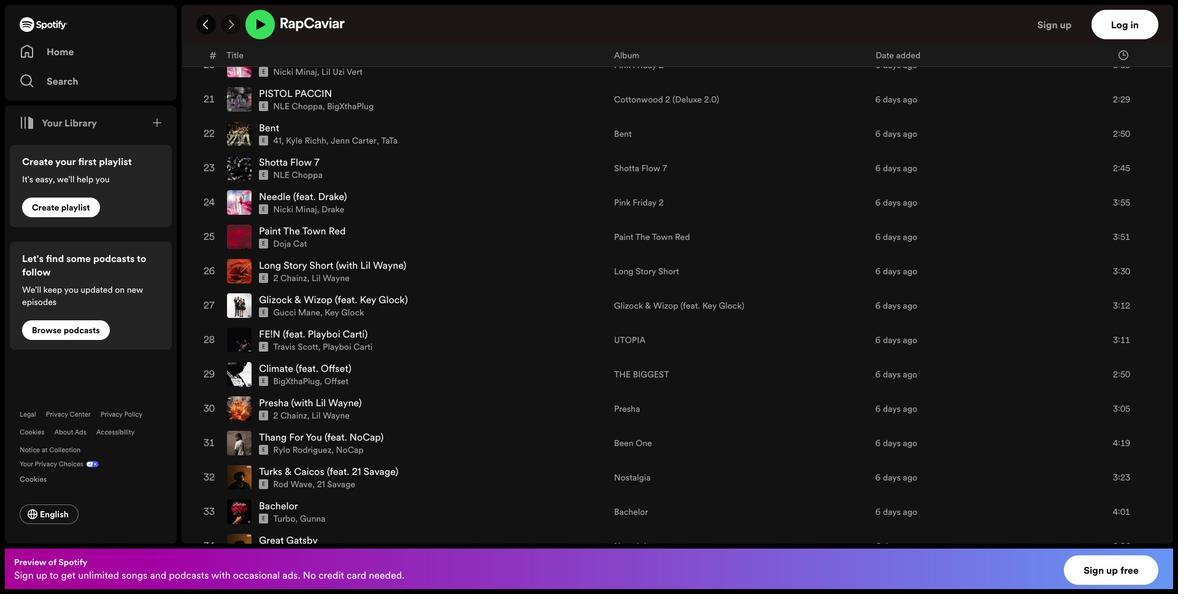 Task type: vqa. For each thing, say whether or not it's contained in the screenshot.


Task type: locate. For each thing, give the bounding box(es) containing it.
rylo rodriguez , nocap
[[273, 444, 364, 456]]

cottonwood 2 (deluxe 2.0) link
[[614, 93, 720, 106]]

turks & caicos (feat. 21 savage) cell
[[227, 461, 605, 494]]

travis up "climate"
[[273, 341, 296, 353]]

2 chainz , lil wayne up glizock & wizop (feat. key glock) e
[[273, 272, 350, 284]]

lil up 'paccin'
[[322, 66, 331, 78]]

4 days from the top
[[883, 162, 901, 174]]

7 days from the top
[[883, 265, 901, 278]]

0 horizontal spatial the
[[283, 224, 300, 238]]

0 horizontal spatial paint the town red link
[[259, 224, 346, 238]]

create for your
[[22, 155, 53, 168]]

& inside glizock & wizop (feat. key glock) e
[[295, 293, 302, 306]]

, inside pistol paccin 'cell'
[[323, 100, 325, 112]]

nostalgia link
[[614, 472, 651, 484], [614, 540, 651, 553]]

6 for presha (with lil wayne)
[[876, 403, 881, 415]]

3:05
[[1114, 403, 1131, 415]]

2 chainz , lil wayne inside presha (with lil wayne) cell
[[273, 410, 350, 422]]

playlist down help
[[61, 201, 90, 214]]

you inside create your first playlist it's easy, we'll help you
[[95, 173, 110, 185]]

4 6 days ago from the top
[[876, 162, 918, 174]]

lil wayne link up thang for you (feat. nocap) link
[[312, 410, 350, 422]]

pink friday 2 for everybody (feat. lil uzi vert)
[[614, 59, 664, 71]]

(with inside presha (with lil wayne) e
[[291, 396, 313, 410]]

1 wayne from the top
[[323, 272, 350, 284]]

2 cookies link from the top
[[20, 471, 57, 485]]

12 6 days ago from the top
[[876, 437, 918, 449]]

7 6 days ago from the top
[[876, 265, 918, 278]]

bachelor e
[[259, 499, 298, 523]]

minaj inside needle (feat. drake) cell
[[295, 203, 317, 216]]

bachelor inside cell
[[259, 499, 298, 513]]

9 6 from the top
[[876, 334, 881, 346]]

0 vertical spatial you
[[95, 173, 110, 185]]

explicit element inside bent cell
[[259, 136, 268, 146]]

wayne) down paint the town red cell
[[373, 259, 407, 272]]

travis scott link
[[273, 31, 318, 44], [273, 341, 318, 353]]

6 days ago for presha (with lil wayne)
[[876, 403, 918, 415]]

rylo rodriguez link
[[273, 444, 332, 456]]

explicit element
[[259, 0, 268, 8], [259, 33, 268, 42], [259, 67, 268, 77], [259, 101, 268, 111], [259, 136, 268, 146], [259, 170, 268, 180], [259, 205, 268, 214], [259, 239, 268, 249], [259, 273, 268, 283], [259, 308, 268, 318], [259, 342, 268, 352], [259, 376, 268, 386], [259, 411, 268, 421], [259, 445, 268, 455], [259, 480, 268, 489], [259, 514, 268, 524]]

explicit element inside thang for you (feat. nocap) cell
[[259, 445, 268, 455]]

lil
[[334, 52, 344, 66], [322, 66, 331, 78], [361, 259, 371, 272], [312, 272, 321, 284], [316, 396, 326, 410], [312, 410, 321, 422]]

2 explicit element from the top
[[259, 33, 268, 42]]

5 explicit element from the top
[[259, 136, 268, 146]]

nicki minaj link up paint the town red e
[[273, 203, 317, 216]]

6 for thang for you (feat. nocap)
[[876, 437, 881, 449]]

your down notice
[[20, 460, 33, 469]]

1 horizontal spatial town
[[652, 231, 673, 243]]

bent left kyle
[[259, 121, 279, 135]]

6 e from the top
[[262, 206, 265, 213]]

privacy up about at the bottom
[[46, 410, 68, 419]]

0 horizontal spatial to
[[50, 568, 59, 582]]

2 nicki from the top
[[273, 203, 293, 216]]

nle inside pistol paccin 'cell'
[[273, 100, 290, 112]]

nicki minaj link for needle
[[273, 203, 317, 216]]

nicki up pistol
[[273, 66, 293, 78]]

12 days from the top
[[883, 437, 901, 449]]

paint the town red link up long story short link
[[614, 231, 690, 243]]

pink friday 2 link for needle (feat. drake)
[[614, 197, 664, 209]]

short for long story short
[[659, 265, 680, 278]]

3 e from the top
[[262, 103, 265, 110]]

0 horizontal spatial town
[[302, 224, 326, 238]]

long for long story short (with lil wayne) e
[[259, 259, 281, 272]]

explicit element inside bachelor cell
[[259, 514, 268, 524]]

credit
[[319, 568, 344, 582]]

0 vertical spatial cookies
[[20, 428, 45, 437]]

glizock for glizock & wizop (feat. key glock)
[[614, 300, 643, 312]]

2 chainz link down doja cat link
[[273, 272, 307, 284]]

2 horizontal spatial sign
[[1084, 564, 1105, 577]]

1 vertical spatial cookies link
[[20, 471, 57, 485]]

(feat. inside everybody (feat. lil uzi vert) e
[[309, 52, 331, 66]]

8 e from the top
[[262, 275, 265, 282]]

0 vertical spatial nostalgia link
[[614, 472, 651, 484]]

ago for climate (feat. offset)
[[903, 368, 918, 381]]

4 ago from the top
[[903, 162, 918, 174]]

town
[[302, 224, 326, 238], [652, 231, 673, 243]]

lil wayne link
[[312, 272, 350, 284], [312, 410, 350, 422]]

13 6 from the top
[[876, 472, 881, 484]]

home link
[[20, 39, 162, 64]]

shotta flow 7 link
[[259, 155, 320, 169], [614, 162, 667, 174]]

red up long story short link
[[675, 231, 690, 243]]

7 explicit element from the top
[[259, 205, 268, 214]]

explicit element for presha
[[259, 411, 268, 421]]

5 6 from the top
[[876, 197, 881, 209]]

1 horizontal spatial shotta flow 7 link
[[614, 162, 667, 174]]

explicit element inside i know ? cell
[[259, 33, 268, 42]]

1 horizontal spatial your
[[42, 116, 62, 130]]

pink
[[614, 59, 631, 71], [614, 197, 631, 209]]

& inside turks & caicos (feat. 21 savage) e
[[285, 465, 292, 478]]

pink for needle (feat. drake)
[[614, 197, 631, 209]]

nicki minaj link up pistol paccin link
[[273, 66, 317, 78]]

pink friday 2 up cottonwood
[[614, 59, 664, 71]]

6 days ago for bachelor
[[876, 506, 918, 518]]

0 horizontal spatial glock)
[[379, 293, 408, 306]]

ago for bent
[[903, 128, 918, 140]]

14 e from the top
[[262, 481, 265, 488]]

privacy for privacy center
[[46, 410, 68, 419]]

key for glizock & wizop (feat. key glock) e
[[360, 293, 376, 306]]

lil wayne link up glizock & wizop (feat. key glock) e
[[312, 272, 350, 284]]

minaj inside everybody (feat. lil uzi vert) cell
[[295, 66, 317, 78]]

1 horizontal spatial up
[[1061, 18, 1072, 31]]

1 lil wayne link from the top
[[312, 272, 350, 284]]

, inside glizock & wizop (feat. key glock) cell
[[320, 306, 323, 319]]

1 2:50 from the top
[[1114, 128, 1131, 140]]

2 pink friday 2 link from the top
[[614, 197, 664, 209]]

wizop for glizock & wizop (feat. key glock) e
[[304, 293, 333, 306]]

(with inside the long story short (with lil wayne) e
[[336, 259, 358, 272]]

0 vertical spatial chainz
[[281, 272, 307, 284]]

0 vertical spatial create
[[22, 155, 53, 168]]

pink friday 2 down shotta flow 7
[[614, 197, 664, 209]]

2 left (deluxe in the right of the page
[[666, 93, 671, 106]]

presha (with lil wayne) cell
[[227, 392, 605, 426]]

0 vertical spatial 2 chainz link
[[273, 272, 307, 284]]

presha inside presha (with lil wayne) e
[[259, 396, 289, 410]]

short up glizock & wizop (feat. key glock)
[[659, 265, 680, 278]]

nicki inside everybody (feat. lil uzi vert) cell
[[273, 66, 293, 78]]

sign up
[[1038, 18, 1072, 31]]

with
[[211, 568, 231, 582]]

minaj up paint the town red e
[[295, 203, 317, 216]]

5 days from the top
[[883, 197, 901, 209]]

explicit element inside paint the town red cell
[[259, 239, 268, 249]]

presha for presha
[[614, 403, 640, 415]]

0 horizontal spatial glizock
[[259, 293, 292, 306]]

1 vertical spatial cookies
[[20, 474, 47, 484]]

1 horizontal spatial to
[[137, 252, 146, 265]]

scott up climate (feat. offset) link
[[298, 341, 318, 353]]

1 2 chainz link from the top
[[273, 272, 307, 284]]

1 e from the top
[[262, 34, 265, 41]]

2 horizontal spatial key
[[703, 300, 717, 312]]

1 horizontal spatial bigxthaplug link
[[327, 100, 374, 112]]

long down paint the town red
[[614, 265, 634, 278]]

1 choppa from the top
[[292, 100, 323, 112]]

create down easy,
[[32, 201, 59, 214]]

choppa inside shotta flow 7 cell
[[292, 169, 323, 181]]

travis inside fe!n (feat. playboi carti) cell
[[273, 341, 296, 353]]

1 vertical spatial travis scott link
[[273, 341, 318, 353]]

2 friday from the top
[[633, 197, 657, 209]]

cookies link
[[20, 428, 45, 437], [20, 471, 57, 485]]

duration element
[[1119, 50, 1129, 60]]

podcasts inside let's find some podcasts to follow we'll keep you updated on new episodes
[[93, 252, 135, 265]]

lil down bigxthaplug , offset
[[316, 396, 326, 410]]

2 pink friday 2 from the top
[[614, 197, 664, 209]]

doja cat
[[273, 238, 307, 250]]

create
[[22, 155, 53, 168], [32, 201, 59, 214]]

explicit element inside turks & caicos (feat. 21 savage) cell
[[259, 480, 268, 489]]

8 6 days ago from the top
[[876, 300, 918, 312]]

up for sign up free
[[1107, 564, 1119, 577]]

0 horizontal spatial bigxthaplug link
[[273, 375, 320, 387]]

0 horizontal spatial (with
[[291, 396, 313, 410]]

chainz up gucci mane 'link'
[[281, 272, 307, 284]]

bent link
[[259, 121, 279, 135], [614, 128, 632, 140]]

shotta flow 7 cell
[[227, 152, 605, 185]]

12 6 from the top
[[876, 437, 881, 449]]

sign inside the top bar and user menu element
[[1038, 18, 1058, 31]]

english
[[40, 508, 69, 521]]

1 horizontal spatial wizop
[[654, 300, 679, 312]]

flow
[[290, 155, 312, 169], [642, 162, 661, 174]]

explicit element for paint
[[259, 239, 268, 249]]

1 pink from the top
[[614, 59, 631, 71]]

1 horizontal spatial sign
[[1038, 18, 1058, 31]]

to up 'new'
[[137, 252, 146, 265]]

you right the keep
[[64, 284, 78, 296]]

wayne)
[[373, 259, 407, 272], [328, 396, 362, 410]]

e inside turks & caicos (feat. 21 savage) e
[[262, 481, 265, 488]]

lil left 'vert'
[[334, 52, 344, 66]]

story inside the long story short (with lil wayne) e
[[284, 259, 307, 272]]

9 ago from the top
[[903, 334, 918, 346]]

create playlist
[[32, 201, 90, 214]]

wayne up thang for you (feat. nocap) link
[[323, 410, 350, 422]]

playlist right the first
[[99, 155, 132, 168]]

1 vertical spatial minaj
[[295, 203, 317, 216]]

cookies link up notice
[[20, 428, 45, 437]]

2 up thang
[[273, 410, 278, 422]]

1 scott from the top
[[298, 31, 318, 44]]

1 2 chainz , lil wayne from the top
[[273, 272, 350, 284]]

create for playlist
[[32, 201, 59, 214]]

0 vertical spatial nle
[[273, 100, 290, 112]]

spotify image
[[20, 17, 68, 32]]

pink friday 2 link up cottonwood
[[614, 59, 664, 71]]

nle inside shotta flow 7 cell
[[273, 169, 290, 181]]

bigxthaplug link up presha (with lil wayne) link
[[273, 375, 320, 387]]

14 explicit element from the top
[[259, 445, 268, 455]]

explicit element inside everybody (feat. lil uzi vert) cell
[[259, 67, 268, 77]]

your privacy choices button
[[20, 460, 84, 469]]

2 2:50 from the top
[[1114, 368, 1131, 381]]

1 vertical spatial pink friday 2
[[614, 197, 664, 209]]

up inside the top bar and user menu element
[[1061, 18, 1072, 31]]

6 for paint the town red
[[876, 231, 881, 243]]

2 choppa from the top
[[292, 169, 323, 181]]

21 inside turks & caicos (feat. 21 savage) e
[[352, 465, 361, 478]]

1 vertical spatial bigxthaplug
[[273, 375, 320, 387]]

2 minaj from the top
[[295, 203, 317, 216]]

privacy for privacy policy
[[101, 410, 123, 419]]

7 e from the top
[[262, 240, 265, 248]]

gucci mane link
[[273, 306, 320, 319]]

5 6 days ago from the top
[[876, 197, 918, 209]]

explicit element for thang
[[259, 445, 268, 455]]

explicit element inside needle (feat. drake) cell
[[259, 205, 268, 214]]

wizop for glizock & wizop (feat. key glock)
[[654, 300, 679, 312]]

cookies down your privacy choices
[[20, 474, 47, 484]]

short inside the long story short (with lil wayne) e
[[310, 259, 334, 272]]

(feat.
[[309, 52, 331, 66], [293, 190, 316, 203], [335, 293, 358, 306], [681, 300, 701, 312], [283, 327, 305, 341], [296, 362, 318, 375], [325, 430, 347, 444], [327, 465, 350, 478]]

, inside needle (feat. drake) cell
[[317, 203, 320, 216]]

paint the town red link down the nicki minaj , drake
[[259, 224, 346, 238]]

12 e from the top
[[262, 412, 265, 419]]

2 e from the top
[[262, 68, 265, 76]]

2 chainz link for story
[[273, 272, 307, 284]]

travis left ?
[[273, 31, 296, 44]]

10 6 days ago from the top
[[876, 368, 918, 381]]

glizock up utopia link
[[614, 300, 643, 312]]

pink friday 2 link down shotta flow 7
[[614, 197, 664, 209]]

presha up been
[[614, 403, 640, 415]]

1 vertical spatial create
[[32, 201, 59, 214]]

days for needle (feat. drake)
[[883, 197, 901, 209]]

2 wayne from the top
[[323, 410, 350, 422]]

privacy center link
[[46, 410, 91, 419]]

0 horizontal spatial short
[[310, 259, 334, 272]]

travis for travis scott , playboi carti
[[273, 341, 296, 353]]

sign up button
[[1033, 10, 1092, 39]]

story down cat
[[284, 259, 307, 272]]

4 e from the top
[[262, 137, 265, 144]]

7 inside shotta flow 7 e
[[314, 155, 320, 169]]

15 explicit element from the top
[[259, 480, 268, 489]]

13 e from the top
[[262, 446, 265, 454]]

1 vertical spatial travis
[[273, 341, 296, 353]]

shotta
[[259, 155, 288, 169], [614, 162, 640, 174]]

date added
[[876, 49, 921, 61]]

14 days from the top
[[883, 506, 901, 518]]

playboi down the gucci mane , key glock
[[308, 327, 340, 341]]

2 2 chainz link from the top
[[273, 410, 307, 422]]

14 6 from the top
[[876, 506, 881, 518]]

thang for you (feat. nocap) cell
[[227, 427, 605, 460]]

2 nle choppa link from the top
[[273, 169, 323, 181]]

wizop
[[304, 293, 333, 306], [654, 300, 679, 312]]

paint left cat
[[259, 224, 281, 238]]

bent for bent e
[[259, 121, 279, 135]]

3 days from the top
[[883, 128, 901, 140]]

2 down doja
[[273, 272, 278, 284]]

pink for everybody (feat. lil uzi vert)
[[614, 59, 631, 71]]

paint the town red link
[[259, 224, 346, 238], [614, 231, 690, 243]]

1 days from the top
[[883, 59, 901, 71]]

1 vertical spatial friday
[[633, 197, 657, 209]]

0 vertical spatial your
[[42, 116, 62, 130]]

1 horizontal spatial key
[[360, 293, 376, 306]]

0 horizontal spatial playlist
[[61, 201, 90, 214]]

bachelor cell
[[227, 496, 605, 529]]

explicit element for turks
[[259, 480, 268, 489]]

legal
[[20, 410, 36, 419]]

(feat. inside "climate (feat. offset) e"
[[296, 362, 318, 375]]

your library
[[42, 116, 97, 130]]

turbo , gunna
[[273, 513, 326, 525]]

7 ago from the top
[[903, 265, 918, 278]]

choppa inside pistol paccin 'cell'
[[292, 100, 323, 112]]

lil wayne link for short
[[312, 272, 350, 284]]

13 6 days ago from the top
[[876, 472, 918, 484]]

2 chainz link up 'for'
[[273, 410, 307, 422]]

pink down shotta flow 7
[[614, 197, 631, 209]]

glizock up "fe!n"
[[259, 293, 292, 306]]

1 horizontal spatial playlist
[[99, 155, 132, 168]]

1 horizontal spatial 7
[[663, 162, 667, 174]]

podcasts up on
[[93, 252, 135, 265]]

2 chainz , lil wayne up the 'you'
[[273, 410, 350, 422]]

cell
[[207, 0, 217, 13], [614, 0, 866, 13], [876, 0, 1065, 13], [1074, 0, 1148, 13], [614, 14, 866, 47], [876, 14, 1065, 47]]

you inside let's find some podcasts to follow we'll keep you updated on new episodes
[[64, 284, 78, 296]]

6 days ago for needle (feat. drake)
[[876, 197, 918, 209]]

1 horizontal spatial red
[[675, 231, 690, 243]]

needle
[[259, 190, 291, 203]]

red down drake link
[[329, 224, 346, 238]]

1 vertical spatial nle choppa link
[[273, 169, 323, 181]]

needle (feat. drake) e
[[259, 190, 347, 213]]

glock)
[[379, 293, 408, 306], [719, 300, 745, 312]]

lil inside everybody (feat. lil uzi vert) e
[[334, 52, 344, 66]]

travis scott , playboi carti
[[273, 341, 373, 353]]

glizock inside glizock & wizop (feat. key glock) e
[[259, 293, 292, 306]]

bigxthaplug up presha (with lil wayne) link
[[273, 375, 320, 387]]

13 ago from the top
[[903, 472, 918, 484]]

playboi up offset)
[[323, 341, 351, 353]]

7
[[314, 155, 320, 169], [663, 162, 667, 174]]

nicki inside needle (feat. drake) cell
[[273, 203, 293, 216]]

up left free
[[1107, 564, 1119, 577]]

everybody (feat. lil uzi vert) cell
[[227, 49, 605, 82]]

10 ago from the top
[[903, 368, 918, 381]]

0 horizontal spatial sign
[[14, 568, 34, 582]]

no
[[303, 568, 316, 582]]

0 vertical spatial nle choppa link
[[273, 100, 323, 112]]

0 vertical spatial pink friday 2
[[614, 59, 664, 71]]

1 vertical spatial choppa
[[292, 169, 323, 181]]

0 horizontal spatial story
[[284, 259, 307, 272]]

11 6 from the top
[[876, 403, 881, 415]]

8 ago from the top
[[903, 300, 918, 312]]

0 horizontal spatial your
[[20, 460, 33, 469]]

long inside the long story short (with lil wayne) e
[[259, 259, 281, 272]]

14 ago from the top
[[903, 506, 918, 518]]

chainz
[[281, 272, 307, 284], [281, 410, 307, 422]]

key
[[360, 293, 376, 306], [703, 300, 717, 312], [325, 306, 339, 319]]

15 ago from the top
[[903, 540, 918, 553]]

travis for travis scott
[[273, 31, 296, 44]]

turks & caicos (feat. 21 savage) e
[[259, 465, 399, 488]]

explicit element for pistol
[[259, 101, 268, 111]]

choppa for nle choppa , bigxthaplug
[[292, 100, 323, 112]]

explicit element for glizock
[[259, 308, 268, 318]]

explicit element inside glizock & wizop (feat. key glock) cell
[[259, 308, 268, 318]]

uzi left vert)
[[346, 52, 360, 66]]

1 nostalgia link from the top
[[614, 472, 651, 484]]

0 horizontal spatial wizop
[[304, 293, 333, 306]]

11 ago from the top
[[903, 403, 918, 415]]

friday down shotta flow 7
[[633, 197, 657, 209]]

nicki minaj , lil uzi vert
[[273, 66, 363, 78]]

1 travis from the top
[[273, 31, 296, 44]]

&
[[295, 293, 302, 306], [646, 300, 652, 312], [285, 465, 292, 478]]

up left the of
[[36, 568, 47, 582]]

(with up glizock & wizop (feat. key glock) e
[[336, 259, 358, 272]]

4 explicit element from the top
[[259, 101, 268, 111]]

lil up the 'you'
[[312, 410, 321, 422]]

1 horizontal spatial bigxthaplug
[[327, 100, 374, 112]]

5 ago from the top
[[903, 197, 918, 209]]

1 vertical spatial you
[[64, 284, 78, 296]]

1 nle from the top
[[273, 100, 290, 112]]

0 vertical spatial lil wayne link
[[312, 272, 350, 284]]

bent link down cottonwood
[[614, 128, 632, 140]]

0 vertical spatial bigxthaplug link
[[327, 100, 374, 112]]

podcasts inside preview of spotify sign up to get unlimited songs and podcasts with occasional ads. no credit card needed.
[[169, 568, 209, 582]]

(with down bigxthaplug , offset
[[291, 396, 313, 410]]

0 vertical spatial nicki minaj link
[[273, 66, 317, 78]]

0 vertical spatial 2 chainz , lil wayne
[[273, 272, 350, 284]]

short
[[310, 259, 334, 272], [659, 265, 680, 278]]

8 days from the top
[[883, 300, 901, 312]]

2 lil wayne link from the top
[[312, 410, 350, 422]]

sign inside preview of spotify sign up to get unlimited songs and podcasts with occasional ads. no credit card needed.
[[14, 568, 34, 582]]

nicki for everybody
[[273, 66, 293, 78]]

scott up everybody (feat. lil uzi vert) link
[[298, 31, 318, 44]]

16 explicit element from the top
[[259, 514, 268, 524]]

glizock & wizop (feat. key glock) cell
[[227, 289, 605, 322]]

1 vertical spatial lil wayne link
[[312, 410, 350, 422]]

explicit element inside shotta flow 7 cell
[[259, 170, 268, 180]]

wayne) down the offset
[[328, 396, 362, 410]]

0 horizontal spatial red
[[329, 224, 346, 238]]

days for paint the town red
[[883, 231, 901, 243]]

0 vertical spatial travis scott link
[[273, 31, 318, 44]]

6 days ago for climate (feat. offset)
[[876, 368, 918, 381]]

2 inside long story short (with lil wayne) cell
[[273, 272, 278, 284]]

create inside button
[[32, 201, 59, 214]]

short down paint the town red e
[[310, 259, 334, 272]]

town down the nicki minaj , drake
[[302, 224, 326, 238]]

glock) inside glizock & wizop (feat. key glock) e
[[379, 293, 408, 306]]

long down doja
[[259, 259, 281, 272]]

6 for turks & caicos (feat. 21 savage)
[[876, 472, 881, 484]]

1 nicki minaj link from the top
[[273, 66, 317, 78]]

1 horizontal spatial short
[[659, 265, 680, 278]]

1 vertical spatial pink
[[614, 197, 631, 209]]

you for some
[[64, 284, 78, 296]]

11 explicit element from the top
[[259, 342, 268, 352]]

0 vertical spatial nostalgia
[[614, 472, 651, 484]]

1 vertical spatial playlist
[[61, 201, 90, 214]]

uzi left 'vert'
[[333, 66, 345, 78]]

1 explicit element from the top
[[259, 0, 268, 8]]

your left library
[[42, 116, 62, 130]]

1 6 from the top
[[876, 59, 881, 71]]

days for glizock & wizop (feat. key glock)
[[883, 300, 901, 312]]

1 vertical spatial nostalgia link
[[614, 540, 651, 553]]

1 vertical spatial nicki
[[273, 203, 293, 216]]

nle for nle choppa
[[273, 169, 290, 181]]

11 6 days ago from the top
[[876, 403, 918, 415]]

paint the town red cell
[[227, 221, 605, 254]]

doja
[[273, 238, 291, 250]]

fe!n (feat. playboi carti) link
[[259, 327, 368, 341]]

bachelor for bachelor e
[[259, 499, 298, 513]]

6 6 days ago from the top
[[876, 231, 918, 243]]

privacy up accessibility link
[[101, 410, 123, 419]]

, inside presha (with lil wayne) cell
[[307, 410, 310, 422]]

wayne
[[323, 272, 350, 284], [323, 410, 350, 422]]

scott inside fe!n (feat. playboi carti) cell
[[298, 341, 318, 353]]

0 vertical spatial (with
[[336, 259, 358, 272]]

home
[[47, 45, 74, 58]]

1 vertical spatial pink friday 2 link
[[614, 197, 664, 209]]

pink up cottonwood
[[614, 59, 631, 71]]

nocap)
[[350, 430, 384, 444]]

ago for thang for you (feat. nocap)
[[903, 437, 918, 449]]

and
[[150, 568, 166, 582]]

0 vertical spatial friday
[[633, 59, 657, 71]]

scott inside i know ? cell
[[298, 31, 318, 44]]

0 vertical spatial pink friday 2 link
[[614, 59, 664, 71]]

bent cell
[[227, 117, 605, 151]]

shotta inside shotta flow 7 e
[[259, 155, 288, 169]]

been
[[614, 437, 634, 449]]

0 horizontal spatial 7
[[314, 155, 320, 169]]

0 horizontal spatial bachelor link
[[259, 499, 298, 513]]

41 link
[[273, 135, 282, 147]]

14 6 days ago from the top
[[876, 506, 918, 518]]

2 2 chainz , lil wayne from the top
[[273, 410, 350, 422]]

bent link left kyle
[[259, 121, 279, 135]]

friday up cottonwood
[[633, 59, 657, 71]]

e inside thang for you (feat. nocap) e
[[262, 446, 265, 454]]

1 vertical spatial nicki minaj link
[[273, 203, 317, 216]]

ago for everybody (feat. lil uzi vert)
[[903, 59, 918, 71]]

6 days ago for glizock & wizop (feat. key glock)
[[876, 300, 918, 312]]

0 horizontal spatial bent
[[259, 121, 279, 135]]

pink friday 2 link
[[614, 59, 664, 71], [614, 197, 664, 209]]

1 vertical spatial 2 chainz link
[[273, 410, 307, 422]]

0 vertical spatial minaj
[[295, 66, 317, 78]]

1 pink friday 2 link from the top
[[614, 59, 664, 71]]

3:51
[[1114, 231, 1131, 243]]

your inside button
[[42, 116, 62, 130]]

flow for shotta flow 7 e
[[290, 155, 312, 169]]

create inside create your first playlist it's easy, we'll help you
[[22, 155, 53, 168]]

nle choppa
[[273, 169, 323, 181]]

1 horizontal spatial bachelor
[[614, 506, 649, 518]]

2 chainz link for (with
[[273, 410, 307, 422]]

1 horizontal spatial glock)
[[719, 300, 745, 312]]

2 chainz from the top
[[281, 410, 307, 422]]

& for glizock & wizop (feat. key glock)
[[295, 293, 302, 306]]

0 vertical spatial choppa
[[292, 100, 323, 112]]

thang for you (feat. nocap) link
[[259, 430, 384, 444]]

7 6 from the top
[[876, 265, 881, 278]]

create up easy,
[[22, 155, 53, 168]]

i know ? cell
[[227, 14, 605, 47]]

1 vertical spatial nostalgia
[[614, 540, 651, 553]]

chainz inside presha (with lil wayne) cell
[[281, 410, 307, 422]]

9 days from the top
[[883, 334, 901, 346]]

1 6 days ago from the top
[[876, 59, 918, 71]]

go back image
[[201, 20, 211, 29]]

e inside "climate (feat. offset) e"
[[262, 378, 265, 385]]

3:00 cell
[[1074, 49, 1148, 82]]

top bar and user menu element
[[182, 5, 1174, 44]]

1 horizontal spatial 21
[[352, 465, 361, 478]]

log in button
[[1092, 10, 1159, 39]]

1 horizontal spatial shotta
[[614, 162, 640, 174]]

i
[[259, 18, 262, 31]]

1 horizontal spatial paint
[[614, 231, 634, 243]]

red inside paint the town red e
[[329, 224, 346, 238]]

bachelor for bachelor
[[614, 506, 649, 518]]

chainz up 'for'
[[281, 410, 307, 422]]

nle up "needle"
[[273, 169, 290, 181]]

chainz for (with
[[281, 410, 307, 422]]

2 days from the top
[[883, 93, 901, 106]]

1 horizontal spatial uzi
[[346, 52, 360, 66]]

bent inside bent cell
[[259, 121, 279, 135]]

0 horizontal spatial shotta
[[259, 155, 288, 169]]

2 chainz link inside long story short (with lil wayne) cell
[[273, 272, 307, 284]]

0 vertical spatial 2:50
[[1114, 128, 1131, 140]]

e inside glizock & wizop (feat. key glock) e
[[262, 309, 265, 316]]

3 6 from the top
[[876, 128, 881, 140]]

explicit element for everybody
[[259, 67, 268, 77]]

explicit element inside long story short (with lil wayne) cell
[[259, 273, 268, 283]]

2:50 up 2:45
[[1114, 128, 1131, 140]]

help
[[77, 173, 93, 185]]

lil up glock
[[361, 259, 371, 272]]

gunna
[[300, 513, 326, 525]]

songs
[[122, 568, 148, 582]]

6 days from the top
[[883, 231, 901, 243]]

0 horizontal spatial flow
[[290, 155, 312, 169]]

bigxthaplug link up jenn carter link
[[327, 100, 374, 112]]

6 days ago for fe!n (feat. playboi carti)
[[876, 334, 918, 346]]

1 horizontal spatial (with
[[336, 259, 358, 272]]

paint inside paint the town red e
[[259, 224, 281, 238]]

bigxthaplug up jenn carter link
[[327, 100, 374, 112]]

podcasts right "browse"
[[64, 324, 100, 336]]

uzi inside everybody (feat. lil uzi vert) e
[[346, 52, 360, 66]]

town up long story short link
[[652, 231, 673, 243]]

wizop inside glizock & wizop (feat. key glock) e
[[304, 293, 333, 306]]

your
[[55, 155, 76, 168]]

podcasts right and
[[169, 568, 209, 582]]

you right help
[[95, 173, 110, 185]]

6 6 from the top
[[876, 231, 881, 243]]

carter
[[352, 135, 377, 147]]

2 chainz link inside presha (with lil wayne) cell
[[273, 410, 307, 422]]

key for glizock & wizop (feat. key glock)
[[703, 300, 717, 312]]

, inside turks & caicos (feat. 21 savage) cell
[[313, 478, 315, 491]]

to left 'get'
[[50, 568, 59, 582]]

paint
[[259, 224, 281, 238], [614, 231, 634, 243]]

6 days ago for pistol paccin
[[876, 93, 918, 106]]

travis inside i know ? cell
[[273, 31, 296, 44]]

wayne up glizock & wizop (feat. key glock) e
[[323, 272, 350, 284]]

great gatsby link
[[259, 534, 318, 547]]

cookies link down your privacy choices
[[20, 471, 57, 485]]

minaj up 'paccin'
[[295, 66, 317, 78]]

1 horizontal spatial bent link
[[614, 128, 632, 140]]

1 horizontal spatial story
[[636, 265, 656, 278]]

1 horizontal spatial &
[[295, 293, 302, 306]]

12 explicit element from the top
[[259, 376, 268, 386]]

wayne) inside presha (with lil wayne) e
[[328, 396, 362, 410]]

let's
[[22, 252, 44, 265]]

red for paint the town red e
[[329, 224, 346, 238]]

& for turks & caicos (feat. 21 savage)
[[285, 465, 292, 478]]

story down paint the town red
[[636, 265, 656, 278]]

2 vertical spatial podcasts
[[169, 568, 209, 582]]

days for climate (feat. offset)
[[883, 368, 901, 381]]

choices
[[59, 460, 84, 469]]

days for bent
[[883, 128, 901, 140]]

rod
[[273, 478, 289, 491]]

1 vertical spatial 2 chainz , lil wayne
[[273, 410, 350, 422]]

6 for shotta flow 7
[[876, 162, 881, 174]]

21
[[352, 465, 361, 478], [317, 478, 325, 491]]

6 for glizock & wizop (feat. key glock)
[[876, 300, 881, 312]]

bigxthaplug , offset
[[273, 375, 349, 387]]

up left log
[[1061, 18, 1072, 31]]

cookies up notice
[[20, 428, 45, 437]]

1 vertical spatial chainz
[[281, 410, 307, 422]]

0 vertical spatial playlist
[[99, 155, 132, 168]]

2 6 from the top
[[876, 93, 881, 106]]

flow inside shotta flow 7 e
[[290, 155, 312, 169]]

presha up thang
[[259, 396, 289, 410]]

long story short link
[[614, 265, 680, 278]]

caicos
[[294, 465, 325, 478]]

2:50 down 3:11
[[1114, 368, 1131, 381]]

explicit element for fe!n
[[259, 342, 268, 352]]

6 days ago for shotta flow 7
[[876, 162, 918, 174]]

red for paint the town red
[[675, 231, 690, 243]]

nicki up paint the town red e
[[273, 203, 293, 216]]

1 friday from the top
[[633, 59, 657, 71]]

travis
[[273, 31, 296, 44], [273, 341, 296, 353]]

(deluxe
[[673, 93, 702, 106]]

1 minaj from the top
[[295, 66, 317, 78]]

it's
[[22, 173, 33, 185]]

easy,
[[35, 173, 55, 185]]

4 6 from the top
[[876, 162, 881, 174]]

12 ago from the top
[[903, 437, 918, 449]]

1 horizontal spatial glizock & wizop (feat. key glock) link
[[614, 300, 745, 312]]

nle up bent e
[[273, 100, 290, 112]]

browse
[[32, 324, 62, 336]]

2:50 for bent
[[1114, 128, 1131, 140]]

8 explicit element from the top
[[259, 239, 268, 249]]

0 horizontal spatial paint
[[259, 224, 281, 238]]

bent down cottonwood
[[614, 128, 632, 140]]

(feat. inside thang for you (feat. nocap) e
[[325, 430, 347, 444]]

, inside climate (feat. offset) cell
[[320, 375, 322, 387]]

2 chainz , lil wayne inside long story short (with lil wayne) cell
[[273, 272, 350, 284]]

0 horizontal spatial bachelor
[[259, 499, 298, 513]]

0 vertical spatial nicki
[[273, 66, 293, 78]]

paint up long story short link
[[614, 231, 634, 243]]

the
[[283, 224, 300, 238], [636, 231, 650, 243]]

chainz inside long story short (with lil wayne) cell
[[281, 272, 307, 284]]



Task type: describe. For each thing, give the bounding box(es) containing it.
explicit element for shotta
[[259, 170, 268, 180]]

wayne for wayne)
[[323, 410, 350, 422]]

paccin
[[295, 87, 332, 100]]

6 for needle (feat. drake)
[[876, 197, 881, 209]]

rodriguez
[[293, 444, 332, 456]]

ago for shotta flow 7
[[903, 162, 918, 174]]

browse podcasts link
[[22, 320, 110, 340]]

2:50 for climate (feat. offset)
[[1114, 368, 1131, 381]]

ads.
[[283, 568, 300, 582]]

been one
[[614, 437, 652, 449]]

1 horizontal spatial paint the town red link
[[614, 231, 690, 243]]

the biggest link
[[614, 368, 670, 381]]

privacy policy
[[101, 410, 143, 419]]

6 days ago for thang for you (feat. nocap)
[[876, 437, 918, 449]]

turbo link
[[273, 513, 296, 525]]

0 horizontal spatial key
[[325, 306, 339, 319]]

savage
[[327, 478, 355, 491]]

find
[[46, 252, 64, 265]]

tata
[[381, 135, 398, 147]]

know
[[264, 18, 296, 31]]

kyle richh link
[[286, 135, 326, 147]]

, inside fe!n (feat. playboi carti) cell
[[318, 341, 321, 353]]

explicit element for bachelor
[[259, 514, 268, 524]]

3:55
[[1114, 197, 1131, 209]]

glock
[[341, 306, 364, 319]]

card
[[347, 568, 366, 582]]

updated
[[81, 284, 113, 296]]

7 for shotta flow 7 e
[[314, 155, 320, 169]]

let's find some podcasts to follow we'll keep you updated on new episodes
[[22, 252, 146, 308]]

search
[[47, 74, 78, 88]]

e inside needle (feat. drake) e
[[262, 206, 265, 213]]

2 chainz , lil wayne for short
[[273, 272, 350, 284]]

chainz for story
[[281, 272, 307, 284]]

6 for everybody (feat. lil uzi vert)
[[876, 59, 881, 71]]

glock) for glizock & wizop (feat. key glock) e
[[379, 293, 408, 306]]

2 chainz , lil wayne for lil
[[273, 410, 350, 422]]

(feat. inside fe!n (feat. playboi carti) e
[[283, 327, 305, 341]]

6 for fe!n (feat. playboi carti)
[[876, 334, 881, 346]]

2 nostalgia link from the top
[[614, 540, 651, 553]]

glizock & wizop (feat. key glock) link inside cell
[[259, 293, 408, 306]]

# row
[[197, 44, 1158, 66]]

, inside thang for you (feat. nocap) cell
[[332, 444, 334, 456]]

jenn
[[331, 135, 350, 147]]

2 cookies from the top
[[20, 474, 47, 484]]

1 cookies link from the top
[[20, 428, 45, 437]]

3:00
[[1114, 59, 1131, 71]]

e inside pistol paccin e
[[262, 103, 265, 110]]

ago for paint the town red
[[903, 231, 918, 243]]

you for first
[[95, 173, 110, 185]]

glizock for glizock & wizop (feat. key glock) e
[[259, 293, 292, 306]]

everybody (feat. lil uzi vert) link
[[259, 52, 383, 66]]

your library button
[[15, 111, 102, 135]]

explicit element for bent
[[259, 136, 268, 146]]

needle (feat. drake) cell
[[227, 186, 605, 219]]

2:26 cell
[[1074, 530, 1148, 563]]

e inside the i know ? e
[[262, 34, 265, 41]]

# column header
[[210, 44, 217, 66]]

for
[[289, 430, 304, 444]]

lil wayne link for lil
[[312, 410, 350, 422]]

go forward image
[[226, 20, 236, 29]]

drake
[[322, 203, 345, 216]]

presha for presha (with lil wayne) e
[[259, 396, 289, 410]]

(feat. inside glizock & wizop (feat. key glock) e
[[335, 293, 358, 306]]

utopia link
[[614, 334, 646, 346]]

2 up cottonwood 2 (deluxe 2.0) link
[[659, 59, 664, 71]]

bigxthaplug inside pistol paccin 'cell'
[[327, 100, 374, 112]]

turbo
[[273, 513, 296, 525]]

paint for paint the town red
[[614, 231, 634, 243]]

presha (with lil wayne) link
[[259, 396, 362, 410]]

to inside preview of spotify sign up to get unlimited songs and podcasts with occasional ads. no credit card needed.
[[50, 568, 59, 582]]

2 up paint the town red
[[659, 197, 664, 209]]

e inside fe!n (feat. playboi carti) e
[[262, 343, 265, 351]]

long story short (with lil wayne) e
[[259, 259, 407, 282]]

flow for shotta flow 7
[[642, 162, 661, 174]]

of
[[48, 556, 56, 568]]

jenn carter link
[[331, 135, 377, 147]]

4:01
[[1114, 506, 1131, 518]]

travis scott link inside fe!n (feat. playboi carti) cell
[[273, 341, 318, 353]]

some
[[66, 252, 91, 265]]

paint for paint the town red e
[[259, 224, 281, 238]]

nle for nle choppa , bigxthaplug
[[273, 100, 290, 112]]

explicit element for climate
[[259, 376, 268, 386]]

shotta for shotta flow 7
[[614, 162, 640, 174]]

rapcaviar
[[280, 17, 345, 32]]

log
[[1112, 18, 1129, 31]]

1 travis scott link from the top
[[273, 31, 318, 44]]

explicit element for long
[[259, 273, 268, 283]]

6 days ago for everybody (feat. lil uzi vert)
[[876, 59, 918, 71]]

lil inside the long story short (with lil wayne) e
[[361, 259, 371, 272]]

21 savage link
[[317, 478, 355, 491]]

biggest
[[633, 368, 670, 381]]

about ads
[[54, 428, 86, 437]]

e inside everybody (feat. lil uzi vert) e
[[262, 68, 265, 76]]

1 horizontal spatial bachelor link
[[614, 506, 649, 518]]

(feat. inside needle (feat. drake) e
[[293, 190, 316, 203]]

ago for pistol paccin
[[903, 93, 918, 106]]

6 for pistol paccin
[[876, 93, 881, 106]]

1 vertical spatial podcasts
[[64, 324, 100, 336]]

long story short (with lil wayne) cell
[[227, 255, 605, 288]]

, inside everybody (feat. lil uzi vert) cell
[[317, 66, 320, 78]]

2:26
[[1114, 540, 1131, 553]]

1 cookies from the top
[[20, 428, 45, 437]]

long for long story short
[[614, 265, 634, 278]]

days for turks & caicos (feat. 21 savage)
[[883, 472, 901, 484]]

2 inside presha (with lil wayne) cell
[[273, 410, 278, 422]]

the biggest
[[614, 368, 670, 381]]

2:29
[[1114, 93, 1131, 106]]

preview of spotify sign up to get unlimited songs and podcasts with occasional ads. no credit card needed.
[[14, 556, 405, 582]]

fe!n (feat. playboi carti) cell
[[227, 324, 605, 357]]

privacy down at
[[35, 460, 57, 469]]

ago for glizock & wizop (feat. key glock)
[[903, 300, 918, 312]]

keep
[[43, 284, 62, 296]]

ago for needle (feat. drake)
[[903, 197, 918, 209]]

we'll
[[57, 173, 75, 185]]

get
[[61, 568, 76, 582]]

cottonwood
[[614, 93, 663, 106]]

15 6 days ago from the top
[[876, 540, 918, 553]]

fe!n
[[259, 327, 280, 341]]

center
[[70, 410, 91, 419]]

e inside presha (with lil wayne) e
[[262, 412, 265, 419]]

0 horizontal spatial bent link
[[259, 121, 279, 135]]

2 horizontal spatial &
[[646, 300, 652, 312]]

days for thang for you (feat. nocap)
[[883, 437, 901, 449]]

rod wave , 21 savage
[[273, 478, 355, 491]]

days for everybody (feat. lil uzi vert)
[[883, 59, 901, 71]]

2 nostalgia from the top
[[614, 540, 651, 553]]

friday for everybody (feat. lil uzi vert)
[[633, 59, 657, 71]]

, inside long story short (with lil wayne) cell
[[307, 272, 310, 284]]

up inside preview of spotify sign up to get unlimited songs and podcasts with occasional ads. no credit card needed.
[[36, 568, 47, 582]]

we'll
[[22, 284, 41, 296]]

episodes
[[22, 296, 57, 308]]

the for paint the town red
[[636, 231, 650, 243]]

playboi inside fe!n (feat. playboi carti) e
[[308, 327, 340, 341]]

playlist inside create your first playlist it's easy, we'll help you
[[99, 155, 132, 168]]

main element
[[5, 5, 177, 544]]

glizock & wizop (feat. key glock)
[[614, 300, 745, 312]]

3:23
[[1114, 472, 1131, 484]]

bigxthaplug inside climate (feat. offset) cell
[[273, 375, 320, 387]]

6 for bent
[[876, 128, 881, 140]]

6 days ago for long story short (with lil wayne)
[[876, 265, 918, 278]]

carti
[[354, 341, 373, 353]]

policy
[[124, 410, 143, 419]]

6 days ago for bent
[[876, 128, 918, 140]]

6 for long story short (with lil wayne)
[[876, 265, 881, 278]]

vert)
[[362, 52, 383, 66]]

turks & caicos (feat. 21 savage) link
[[259, 465, 399, 478]]

0 horizontal spatial uzi
[[333, 66, 345, 78]]

duration image
[[1119, 50, 1129, 60]]

nicki minaj link for everybody
[[273, 66, 317, 78]]

lil up glizock & wizop (feat. key glock) e
[[312, 272, 321, 284]]

your for your library
[[42, 116, 62, 130]]

story for long story short
[[636, 265, 656, 278]]

days for fe!n (feat. playboi carti)
[[883, 334, 901, 346]]

nle choppa , bigxthaplug
[[273, 100, 374, 112]]

0 horizontal spatial 21
[[317, 478, 325, 491]]

2:45
[[1114, 162, 1131, 174]]

15 days from the top
[[883, 540, 901, 553]]

story for long story short (with lil wayne) e
[[284, 259, 307, 272]]

free
[[1121, 564, 1139, 577]]

bent e
[[259, 121, 279, 144]]

been one link
[[614, 437, 652, 449]]

6 for climate (feat. offset)
[[876, 368, 881, 381]]

6 for bachelor
[[876, 506, 881, 518]]

ago for presha (with lil wayne)
[[903, 403, 918, 415]]

e inside shotta flow 7 e
[[262, 171, 265, 179]]

wayne) inside the long story short (with lil wayne) e
[[373, 259, 407, 272]]

days for long story short (with lil wayne)
[[883, 265, 901, 278]]

occasional
[[233, 568, 280, 582]]

unlimited
[[78, 568, 119, 582]]

friday for needle (feat. drake)
[[633, 197, 657, 209]]

gunna link
[[300, 513, 326, 525]]

pistol paccin cell
[[227, 83, 605, 116]]

notice at collection
[[20, 446, 81, 455]]

15 6 from the top
[[876, 540, 881, 553]]

create your first playlist it's easy, we'll help you
[[22, 155, 132, 185]]

1 vertical spatial bigxthaplug link
[[273, 375, 320, 387]]

e inside bachelor e
[[262, 515, 265, 523]]

california consumer privacy act (ccpa) opt-out icon image
[[84, 460, 99, 471]]

playlist inside button
[[61, 201, 90, 214]]

at
[[42, 446, 48, 455]]

great gatsby
[[259, 534, 318, 547]]

collection
[[49, 446, 81, 455]]

(feat. inside turks & caicos (feat. 21 savage) e
[[327, 465, 350, 478]]

3:31
[[1114, 25, 1131, 37]]

3:12
[[1114, 300, 1131, 312]]

climate (feat. offset) cell
[[227, 358, 605, 391]]

e inside bent e
[[262, 137, 265, 144]]

about ads link
[[54, 428, 86, 437]]

nicki for needle
[[273, 203, 293, 216]]

savage)
[[364, 465, 399, 478]]

one
[[636, 437, 652, 449]]

shotta flow 7 link inside cell
[[259, 155, 320, 169]]

choppa for nle choppa
[[292, 169, 323, 181]]

up for sign up
[[1061, 18, 1072, 31]]

days for bachelor
[[883, 506, 901, 518]]

rylo
[[273, 444, 290, 456]]

notice
[[20, 446, 40, 455]]

privacy center
[[46, 410, 91, 419]]

e inside paint the town red e
[[262, 240, 265, 248]]

needle (feat. drake) link
[[259, 190, 347, 203]]

e inside the long story short (with lil wayne) e
[[262, 275, 265, 282]]

1 nle choppa link from the top
[[273, 100, 323, 112]]

log in
[[1112, 18, 1139, 31]]

4:19
[[1114, 437, 1131, 449]]

41 , kyle richh , jenn carter , tata
[[273, 135, 398, 147]]

create playlist button
[[22, 198, 100, 217]]

search link
[[20, 69, 162, 93]]

the for paint the town red e
[[283, 224, 300, 238]]

1 nostalgia from the top
[[614, 472, 651, 484]]

to inside let's find some podcasts to follow we'll keep you updated on new episodes
[[137, 252, 146, 265]]

town for paint the town red
[[652, 231, 673, 243]]

lil inside presha (with lil wayne) e
[[316, 396, 326, 410]]

shotta for shotta flow 7 e
[[259, 155, 288, 169]]

follow
[[22, 265, 51, 279]]

days for presha (with lil wayne)
[[883, 403, 901, 415]]

i know ? e
[[259, 18, 304, 41]]

, inside bachelor cell
[[296, 513, 298, 525]]

pink friday 2 for needle (feat. drake)
[[614, 197, 664, 209]]

pistol paccin link
[[259, 87, 332, 100]]

sign for sign up
[[1038, 18, 1058, 31]]

?
[[299, 18, 304, 31]]

explicit element for needle
[[259, 205, 268, 214]]

sign for sign up free
[[1084, 564, 1105, 577]]

legal link
[[20, 410, 36, 419]]



